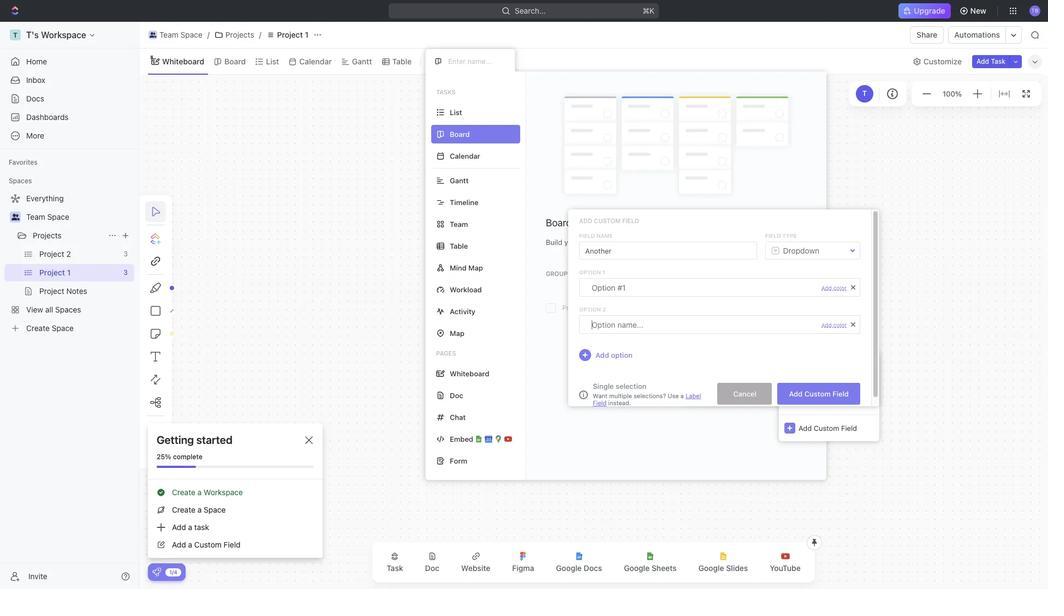 Task type: describe. For each thing, give the bounding box(es) containing it.
invite
[[28, 572, 47, 581]]

space inside tree
[[47, 212, 69, 222]]

dashboards
[[26, 113, 69, 122]]

want multiple selections? use a
[[593, 393, 686, 400]]

custom down "task"
[[194, 541, 222, 550]]

1 vertical spatial board
[[546, 217, 572, 229]]

1/4
[[169, 569, 178, 576]]

add inside add task button
[[977, 57, 990, 65]]

1 horizontal spatial list
[[450, 108, 462, 117]]

custom inside dropdown button
[[705, 386, 732, 395]]

google for google sheets
[[624, 564, 650, 573]]

field left name
[[580, 233, 595, 239]]

custom inside dropdown button
[[814, 424, 840, 433]]

timeline
[[450, 198, 479, 207]]

instead.
[[607, 400, 631, 407]]

field inside label field
[[593, 400, 607, 407]]

add a task
[[172, 523, 209, 533]]

view button
[[426, 54, 461, 69]]

slides
[[727, 564, 748, 573]]

board link
[[222, 54, 246, 69]]

cancel button
[[718, 383, 773, 405]]

label field
[[593, 393, 702, 407]]

workspace
[[204, 488, 243, 498]]

dropdown button
[[766, 242, 860, 260]]

field up enter name... 'text field'
[[623, 217, 640, 224]]

due date button
[[660, 265, 807, 282]]

priority button
[[688, 330, 779, 347]]

1 horizontal spatial team space link
[[146, 28, 205, 42]]

0 vertical spatial whiteboard
[[162, 57, 204, 66]]

upgrade
[[915, 6, 946, 15]]

youtube button
[[762, 546, 810, 580]]

sidebar navigation
[[0, 22, 139, 590]]

google slides button
[[690, 546, 757, 580]]

selection
[[616, 382, 647, 391]]

single selection
[[593, 382, 647, 391]]

add down dropdown popup button
[[822, 285, 832, 291]]

25% complete
[[157, 453, 203, 462]]

0 horizontal spatial board
[[225, 57, 246, 66]]

field down create a space
[[224, 541, 241, 550]]

add task
[[977, 57, 1006, 65]]

no
[[815, 392, 824, 400]]

add color for option 2
[[822, 322, 847, 329]]

add custom field button
[[778, 383, 861, 405]]

by:
[[593, 270, 602, 277]]

add color button for option 2
[[822, 322, 847, 329]]

home link
[[4, 53, 134, 70]]

add up search... text field
[[822, 322, 832, 329]]

task inside button
[[387, 564, 403, 573]]

projects inside sidebar navigation
[[33, 231, 62, 240]]

getting started
[[157, 434, 233, 447]]

no items
[[815, 392, 844, 400]]

close image
[[305, 437, 313, 445]]

website button
[[453, 546, 499, 580]]

1 horizontal spatial team space
[[159, 30, 203, 39]]

figma
[[513, 564, 534, 573]]

list link
[[264, 54, 279, 69]]

create for create a space
[[172, 506, 196, 515]]

google slides
[[699, 564, 748, 573]]

onboarding checklist button image
[[152, 569, 161, 577]]

new
[[971, 6, 987, 15]]

1 for project 1
[[305, 30, 309, 39]]

gantt link
[[350, 54, 372, 69]]

field type
[[766, 233, 797, 239]]

create a workspace
[[172, 488, 243, 498]]

team space inside sidebar navigation
[[26, 212, 69, 222]]

1 horizontal spatial gantt
[[450, 176, 469, 185]]

team space link inside tree
[[26, 209, 132, 226]]

add custom field inside button
[[789, 390, 849, 398]]

upgrade link
[[899, 3, 951, 19]]

2 / from the left
[[259, 30, 261, 39]]

option 1
[[580, 269, 606, 276]]

add down add a task
[[172, 541, 186, 550]]

group board by:
[[546, 270, 602, 277]]

1 for option 1
[[603, 269, 606, 276]]

field left 'type'
[[766, 233, 781, 239]]

whiteboard link
[[160, 54, 204, 69]]

due
[[680, 269, 692, 278]]

automations
[[955, 30, 1001, 39]]

mind
[[450, 264, 467, 272]]

embed
[[450, 435, 474, 444]]

project
[[277, 30, 303, 39]]

dashboards link
[[4, 109, 134, 126]]

customize button
[[910, 54, 966, 69]]

field inside button
[[833, 390, 849, 398]]

create a space
[[172, 506, 226, 515]]

sheets
[[652, 564, 677, 573]]

docs inside button
[[584, 564, 602, 573]]

due date
[[680, 269, 708, 278]]

field inside dropdown button
[[842, 424, 858, 433]]

25%
[[157, 453, 171, 462]]

share
[[917, 30, 938, 39]]

color for option 2
[[834, 322, 847, 329]]

selections?
[[634, 393, 666, 400]]

add color for option 1
[[822, 285, 847, 291]]

a for space
[[198, 506, 202, 515]]

custom field
[[705, 386, 751, 395]]

1 horizontal spatial table
[[450, 242, 468, 250]]

group
[[546, 270, 568, 277]]

items
[[826, 392, 844, 400]]

complete
[[173, 453, 203, 462]]

started
[[196, 434, 233, 447]]

task button
[[378, 546, 412, 580]]



Task type: locate. For each thing, give the bounding box(es) containing it.
0 horizontal spatial space
[[47, 212, 69, 222]]

0 vertical spatial docs
[[26, 94, 44, 103]]

1 right project
[[305, 30, 309, 39]]

1 vertical spatial user group image
[[11, 214, 19, 221]]

google left sheets
[[624, 564, 650, 573]]

0 horizontal spatial team space link
[[26, 209, 132, 226]]

color for option 1
[[834, 285, 847, 291]]

projects link inside tree
[[33, 227, 104, 245]]

1 vertical spatial team space
[[26, 212, 69, 222]]

add color button for option 1
[[822, 285, 847, 291]]

1 option from the top
[[580, 269, 601, 276]]

add down automations button
[[977, 57, 990, 65]]

map right mind
[[469, 264, 483, 272]]

add custom field inside dropdown button
[[799, 424, 858, 433]]

0 vertical spatial list
[[266, 57, 279, 66]]

0 vertical spatial doc
[[450, 391, 463, 400]]

1 horizontal spatial whiteboard
[[450, 369, 490, 378]]

whiteboard left board link
[[162, 57, 204, 66]]

a for custom
[[188, 541, 192, 550]]

add color up search... text field
[[822, 322, 847, 329]]

0 horizontal spatial projects link
[[33, 227, 104, 245]]

docs
[[26, 94, 44, 103], [584, 564, 602, 573]]

1 vertical spatial add color button
[[822, 322, 847, 329]]

google docs button
[[548, 546, 611, 580]]

spaces
[[9, 177, 32, 185]]

2 add color button from the top
[[822, 322, 847, 329]]

2 horizontal spatial google
[[699, 564, 725, 573]]

label
[[686, 393, 702, 400]]

activity
[[450, 307, 476, 316]]

type
[[783, 233, 797, 239]]

add task button
[[973, 55, 1010, 68]]

1 vertical spatial list
[[450, 108, 462, 117]]

a up "task"
[[198, 506, 202, 515]]

gantt left the table link
[[352, 57, 372, 66]]

0 horizontal spatial team space
[[26, 212, 69, 222]]

option for option 2
[[580, 306, 601, 313]]

0 vertical spatial projects link
[[212, 28, 257, 42]]

tree
[[4, 190, 134, 338]]

tree containing team space
[[4, 190, 134, 338]]

option name... text field for option 2
[[592, 316, 816, 334]]

team inside sidebar navigation
[[26, 212, 45, 222]]

Enter name... field
[[447, 56, 506, 66]]

0 horizontal spatial /
[[207, 30, 210, 39]]

1 horizontal spatial projects link
[[212, 28, 257, 42]]

search...
[[515, 6, 546, 15]]

table link
[[390, 54, 412, 69]]

table right gantt link
[[392, 57, 412, 66]]

t
[[863, 89, 867, 98]]

whiteboard up chat
[[450, 369, 490, 378]]

doc up chat
[[450, 391, 463, 400]]

0 horizontal spatial task
[[387, 564, 403, 573]]

0 horizontal spatial map
[[450, 329, 465, 338]]

priority
[[705, 334, 730, 343]]

calendar up timeline
[[450, 152, 481, 160]]

use
[[668, 393, 679, 400]]

option
[[611, 351, 633, 360]]

multiple
[[610, 393, 632, 400]]

create up create a space
[[172, 488, 196, 498]]

color
[[834, 285, 847, 291], [834, 322, 847, 329]]

0 vertical spatial add custom field
[[580, 217, 640, 224]]

1 horizontal spatial space
[[181, 30, 203, 39]]

add inside add custom field button
[[789, 390, 803, 398]]

create for create a workspace
[[172, 488, 196, 498]]

inbox
[[26, 75, 45, 85]]

1 horizontal spatial /
[[259, 30, 261, 39]]

docs inside sidebar navigation
[[26, 94, 44, 103]]

date
[[694, 269, 708, 278]]

add custom field up name
[[580, 217, 640, 224]]

create
[[172, 488, 196, 498], [172, 506, 196, 515]]

add
[[977, 57, 990, 65], [580, 217, 593, 224], [822, 285, 832, 291], [822, 322, 832, 329], [596, 351, 609, 360], [789, 390, 803, 398], [799, 424, 812, 433], [172, 523, 186, 533], [172, 541, 186, 550]]

board
[[225, 57, 246, 66], [546, 217, 572, 229]]

1 vertical spatial team space link
[[26, 209, 132, 226]]

team space up whiteboard link
[[159, 30, 203, 39]]

option
[[580, 269, 601, 276], [580, 306, 601, 313]]

task down automations button
[[992, 57, 1006, 65]]

calendar inside "calendar" link
[[299, 57, 332, 66]]

0 vertical spatial user group image
[[150, 32, 156, 38]]

gantt
[[352, 57, 372, 66], [450, 176, 469, 185]]

Option name... text field
[[592, 279, 816, 297], [592, 316, 816, 334]]

field down items
[[842, 424, 858, 433]]

1 vertical spatial calendar
[[450, 152, 481, 160]]

1 vertical spatial task
[[387, 564, 403, 573]]

doc button
[[417, 546, 448, 580]]

a down add a task
[[188, 541, 192, 550]]

1 vertical spatial gantt
[[450, 176, 469, 185]]

task
[[992, 57, 1006, 65], [387, 564, 403, 573]]

task
[[194, 523, 209, 533]]

0 horizontal spatial projects
[[33, 231, 62, 240]]

1 horizontal spatial google
[[624, 564, 650, 573]]

projects link
[[212, 28, 257, 42], [33, 227, 104, 245]]

1 vertical spatial table
[[450, 242, 468, 250]]

field down want
[[593, 400, 607, 407]]

0 vertical spatial gantt
[[352, 57, 372, 66]]

add color button down dropdown popup button
[[822, 285, 847, 291]]

board up group
[[546, 217, 572, 229]]

share button
[[911, 26, 945, 44]]

2
[[603, 306, 606, 313]]

doc right task button
[[425, 564, 440, 573]]

100%
[[943, 89, 962, 98]]

task inside button
[[992, 57, 1006, 65]]

0 vertical spatial board
[[225, 57, 246, 66]]

0 vertical spatial map
[[469, 264, 483, 272]]

user group image
[[150, 32, 156, 38], [11, 214, 19, 221]]

0 vertical spatial team space link
[[146, 28, 205, 42]]

0 horizontal spatial user group image
[[11, 214, 19, 221]]

calendar
[[299, 57, 332, 66], [450, 152, 481, 160]]

dropdown
[[784, 246, 820, 255]]

0 vertical spatial color
[[834, 285, 847, 291]]

table up mind
[[450, 242, 468, 250]]

assignee
[[705, 316, 737, 326]]

project 1 link
[[264, 28, 311, 42]]

2 add color from the top
[[822, 322, 847, 329]]

board
[[570, 270, 591, 277]]

new button
[[956, 2, 994, 20]]

option name... text field for option 1
[[592, 279, 816, 297]]

0 vertical spatial team space
[[159, 30, 203, 39]]

gantt up timeline
[[450, 176, 469, 185]]

2 horizontal spatial team
[[450, 220, 468, 229]]

google sheets
[[624, 564, 677, 573]]

create up add a task
[[172, 506, 196, 515]]

1 horizontal spatial user group image
[[150, 32, 156, 38]]

automations button
[[950, 27, 1006, 43]]

view
[[440, 57, 457, 66]]

add color
[[822, 285, 847, 291], [822, 322, 847, 329]]

Enter name... text field
[[580, 242, 757, 260]]

1 google from the left
[[556, 564, 582, 573]]

team space
[[159, 30, 203, 39], [26, 212, 69, 222]]

2 create from the top
[[172, 506, 196, 515]]

1 vertical spatial add color
[[822, 322, 847, 329]]

0 vertical spatial projects
[[226, 30, 254, 39]]

google for google docs
[[556, 564, 582, 573]]

1 vertical spatial projects
[[33, 231, 62, 240]]

Search... text field
[[801, 356, 874, 372]]

1 vertical spatial docs
[[584, 564, 602, 573]]

2 vertical spatial space
[[204, 506, 226, 515]]

1 / from the left
[[207, 30, 210, 39]]

2 vertical spatial add custom field
[[799, 424, 858, 433]]

0 vertical spatial create
[[172, 488, 196, 498]]

option right group
[[580, 269, 601, 276]]

i
[[583, 392, 585, 399]]

color up search... text field
[[834, 322, 847, 329]]

custom
[[594, 217, 621, 224], [705, 386, 732, 395], [805, 390, 831, 398], [814, 424, 840, 433], [194, 541, 222, 550]]

a left "task"
[[188, 523, 192, 533]]

custom inside button
[[805, 390, 831, 398]]

home
[[26, 57, 47, 66]]

1 vertical spatial space
[[47, 212, 69, 222]]

0 vertical spatial option
[[580, 269, 601, 276]]

1 vertical spatial map
[[450, 329, 465, 338]]

view button
[[426, 49, 461, 74]]

a
[[681, 393, 684, 400], [198, 488, 202, 498], [198, 506, 202, 515], [188, 523, 192, 533], [188, 541, 192, 550]]

1 horizontal spatial doc
[[450, 391, 463, 400]]

custom down no items
[[814, 424, 840, 433]]

0 vertical spatial option name... text field
[[592, 279, 816, 297]]

cancel
[[734, 390, 757, 398]]

field right label
[[734, 386, 751, 395]]

google left slides
[[699, 564, 725, 573]]

add down add custom field button
[[799, 424, 812, 433]]

option for option 1
[[580, 269, 601, 276]]

task left the 'doc' "button"
[[387, 564, 403, 573]]

team down timeline
[[450, 220, 468, 229]]

team down spaces
[[26, 212, 45, 222]]

1 vertical spatial option name... text field
[[592, 316, 816, 334]]

custom up name
[[594, 217, 621, 224]]

project 1
[[277, 30, 309, 39]]

0 horizontal spatial calendar
[[299, 57, 332, 66]]

2 option name... text field from the top
[[592, 316, 816, 334]]

list
[[266, 57, 279, 66], [450, 108, 462, 117]]

1 horizontal spatial map
[[469, 264, 483, 272]]

google for google slides
[[699, 564, 725, 573]]

mind map
[[450, 264, 483, 272]]

add a custom field
[[172, 541, 241, 550]]

doc
[[450, 391, 463, 400], [425, 564, 440, 573]]

⌘k
[[643, 6, 655, 15]]

1 horizontal spatial 1
[[603, 269, 606, 276]]

0 vertical spatial table
[[392, 57, 412, 66]]

1 right by:
[[603, 269, 606, 276]]

team space down spaces
[[26, 212, 69, 222]]

1 horizontal spatial task
[[992, 57, 1006, 65]]

add custom field down search... text field
[[789, 390, 849, 398]]

add up field name
[[580, 217, 593, 224]]

1 horizontal spatial board
[[546, 217, 572, 229]]

add custom field down no items
[[799, 424, 858, 433]]

1 color from the top
[[834, 285, 847, 291]]

whiteboard
[[162, 57, 204, 66], [450, 369, 490, 378]]

tree inside sidebar navigation
[[4, 190, 134, 338]]

team
[[159, 30, 179, 39], [26, 212, 45, 222], [450, 220, 468, 229]]

user group image inside sidebar navigation
[[11, 214, 19, 221]]

custom down search... text field
[[805, 390, 831, 398]]

1 horizontal spatial projects
[[226, 30, 254, 39]]

board left list link
[[225, 57, 246, 66]]

option 2
[[580, 306, 606, 313]]

custom field button
[[688, 382, 779, 400]]

color down dropdown popup button
[[834, 285, 847, 291]]

1 create from the top
[[172, 488, 196, 498]]

add left option
[[596, 351, 609, 360]]

onboarding checklist button element
[[152, 569, 161, 577]]

a for workspace
[[198, 488, 202, 498]]

1 horizontal spatial calendar
[[450, 152, 481, 160]]

1 vertical spatial color
[[834, 322, 847, 329]]

add custom field
[[580, 217, 640, 224], [789, 390, 849, 398], [799, 424, 858, 433]]

list down the view
[[450, 108, 462, 117]]

1 vertical spatial projects link
[[33, 227, 104, 245]]

add color down dropdown popup button
[[822, 285, 847, 291]]

0 horizontal spatial list
[[266, 57, 279, 66]]

1 vertical spatial 1
[[603, 269, 606, 276]]

getting
[[157, 434, 194, 447]]

1 vertical spatial doc
[[425, 564, 440, 573]]

inbox link
[[4, 72, 134, 89]]

add option
[[596, 351, 633, 360]]

2 color from the top
[[834, 322, 847, 329]]

0 vertical spatial add color
[[822, 285, 847, 291]]

1 vertical spatial create
[[172, 506, 196, 515]]

docs link
[[4, 90, 134, 108]]

field inside dropdown button
[[734, 386, 751, 395]]

list down project 1 link
[[266, 57, 279, 66]]

1 vertical spatial whiteboard
[[450, 369, 490, 378]]

0 horizontal spatial doc
[[425, 564, 440, 573]]

0 vertical spatial task
[[992, 57, 1006, 65]]

a up create a space
[[198, 488, 202, 498]]

field name
[[580, 233, 613, 239]]

add color button up search... text field
[[822, 322, 847, 329]]

1 vertical spatial option
[[580, 306, 601, 313]]

2 google from the left
[[624, 564, 650, 573]]

team up whiteboard link
[[159, 30, 179, 39]]

1 add color from the top
[[822, 285, 847, 291]]

calendar down project 1
[[299, 57, 332, 66]]

1 horizontal spatial docs
[[584, 564, 602, 573]]

doc inside "button"
[[425, 564, 440, 573]]

add left "task"
[[172, 523, 186, 533]]

favorites
[[9, 158, 38, 167]]

100% button
[[941, 87, 965, 100]]

3 google from the left
[[699, 564, 725, 573]]

0 horizontal spatial google
[[556, 564, 582, 573]]

1 vertical spatial add custom field
[[789, 390, 849, 398]]

add inside add custom field dropdown button
[[799, 424, 812, 433]]

0 vertical spatial calendar
[[299, 57, 332, 66]]

add custom field button
[[779, 415, 880, 442]]

google right "figma"
[[556, 564, 582, 573]]

workload
[[450, 285, 482, 294]]

assignee button
[[688, 312, 779, 330]]

0 horizontal spatial whiteboard
[[162, 57, 204, 66]]

form
[[450, 457, 468, 466]]

1 option name... text field from the top
[[592, 279, 816, 297]]

google
[[556, 564, 582, 573], [624, 564, 650, 573], [699, 564, 725, 573]]

customize
[[924, 57, 962, 66]]

0 horizontal spatial table
[[392, 57, 412, 66]]

2 horizontal spatial space
[[204, 506, 226, 515]]

a for task
[[188, 523, 192, 533]]

favorites button
[[4, 156, 42, 169]]

0 horizontal spatial team
[[26, 212, 45, 222]]

2 option from the top
[[580, 306, 601, 313]]

a right use
[[681, 393, 684, 400]]

0 horizontal spatial 1
[[305, 30, 309, 39]]

field right no
[[833, 390, 849, 398]]

option left 2
[[580, 306, 601, 313]]

custom right label
[[705, 386, 732, 395]]

calendar link
[[297, 54, 332, 69]]

projects
[[226, 30, 254, 39], [33, 231, 62, 240]]

map down the activity
[[450, 329, 465, 338]]

add left no
[[789, 390, 803, 398]]

0 horizontal spatial gantt
[[352, 57, 372, 66]]

0 vertical spatial space
[[181, 30, 203, 39]]

0 horizontal spatial docs
[[26, 94, 44, 103]]

0 vertical spatial 1
[[305, 30, 309, 39]]

0 vertical spatial add color button
[[822, 285, 847, 291]]

1 horizontal spatial team
[[159, 30, 179, 39]]

1 add color button from the top
[[822, 285, 847, 291]]



Task type: vqa. For each thing, say whether or not it's contained in the screenshot.
SEARCH TEMPLATES... text field
no



